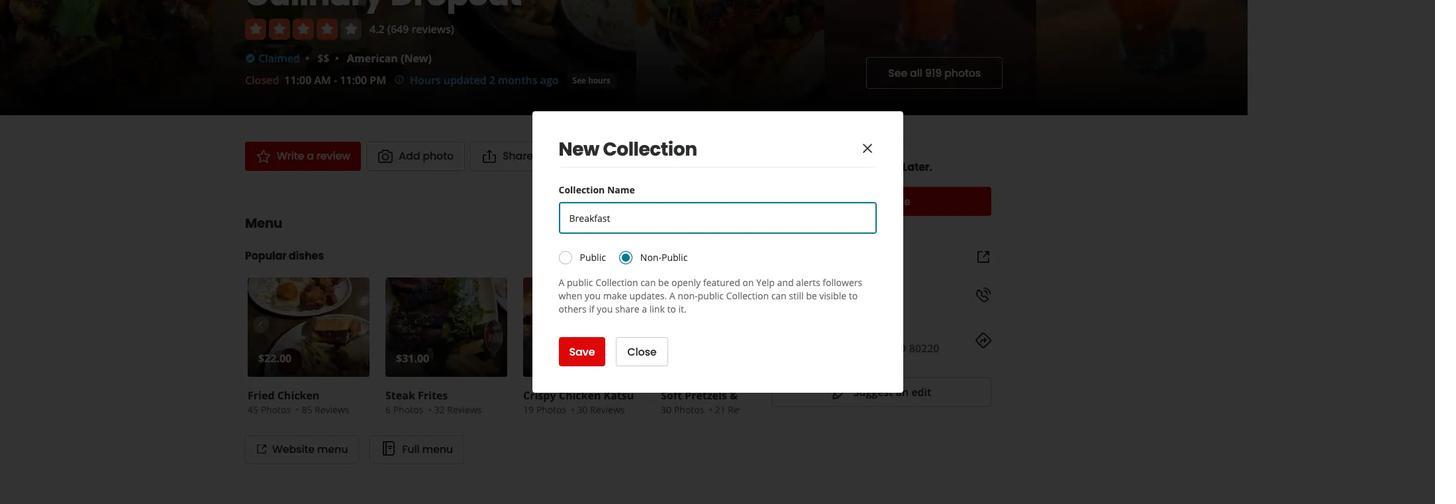 Task type: locate. For each thing, give the bounding box(es) containing it.
chicken up "30 reviews"
[[559, 388, 601, 403]]

30 down soft
[[661, 403, 672, 416]]

reviews for steak frites
[[447, 403, 482, 416]]

others
[[559, 303, 587, 315]]

collection down on
[[726, 289, 769, 302]]

1 horizontal spatial can
[[771, 289, 787, 302]]

0 horizontal spatial see
[[573, 75, 586, 86]]

1 horizontal spatial see
[[888, 65, 907, 80]]

reviews right 32
[[447, 403, 482, 416]]

collection up make
[[595, 276, 638, 289]]

non-public
[[640, 251, 688, 263]]

11:00
[[284, 73, 311, 87], [340, 73, 367, 87]]

share
[[503, 148, 533, 164]]

a
[[559, 276, 565, 289], [669, 289, 675, 302]]

photos inside soft pretzels & provolone fondue 30 photos
[[674, 403, 704, 416]]

21 reviews
[[715, 403, 763, 416]]

be down alerts at the right bottom of page
[[806, 289, 817, 302]]

0 vertical spatial a
[[559, 276, 565, 289]]

view full menu link
[[646, 249, 740, 264]]

collection down 24 save outline v2 image
[[559, 183, 605, 196]]

website menu link
[[245, 435, 359, 464]]

16 claim filled v2 image
[[245, 53, 256, 64]]

0 vertical spatial be
[[658, 276, 669, 289]]

photos down pretzels
[[674, 403, 704, 416]]

soft pretzels & provolone fondue 30 photos
[[661, 388, 836, 416]]

2 horizontal spatial menu
[[694, 249, 725, 264]]

later.
[[903, 159, 932, 175]]

see left hours at the left
[[573, 75, 586, 86]]

1 vertical spatial be
[[806, 289, 817, 302]]

1 horizontal spatial to
[[849, 289, 858, 302]]

1 public from the left
[[580, 251, 606, 263]]

reviews right 85 at the bottom of the page
[[315, 403, 349, 416]]

public up 'when'
[[567, 276, 593, 289]]

Collection Name text field
[[559, 202, 877, 234]]

2 chicken from the left
[[559, 388, 601, 403]]

4141 e 9th ave denver, co 80220
[[772, 341, 939, 356]]

2 public from the left
[[662, 251, 688, 263]]

full
[[402, 442, 420, 457]]

openly
[[672, 276, 701, 289]]

4 photos from the left
[[674, 403, 704, 416]]

0 vertical spatial public
[[567, 276, 593, 289]]

1 horizontal spatial public
[[662, 251, 688, 263]]

can down and
[[771, 289, 787, 302]]

chicken inside 'crispy chicken katsu 19 photos'
[[559, 388, 601, 403]]

4 reviews from the left
[[728, 403, 763, 416]]

it.
[[678, 303, 687, 315]]

30 right the 19
[[577, 403, 588, 416]]

chicken
[[277, 388, 319, 403], [559, 388, 601, 403]]

reviews for fried chicken
[[315, 403, 349, 416]]

1 vertical spatial save
[[569, 344, 595, 359]]

can up updates.
[[641, 276, 656, 289]]

see left all at the top
[[888, 65, 907, 80]]

1 horizontal spatial a
[[642, 303, 647, 315]]

claimed
[[258, 51, 300, 66]]

menu element
[[224, 192, 836, 464]]

0 horizontal spatial chicken
[[277, 388, 319, 403]]

save right 24 save outline v2 image
[[582, 148, 608, 164]]

0 horizontal spatial 11:00
[[284, 73, 311, 87]]

to left it. at the left of the page
[[667, 303, 676, 315]]

0 horizontal spatial be
[[658, 276, 669, 289]]

4141
[[772, 341, 796, 356]]

chicken inside fried chicken 45 photos
[[277, 388, 319, 403]]

closed
[[245, 73, 279, 87]]

$$
[[317, 51, 330, 66]]

menu inside "link"
[[317, 442, 348, 457]]

80220
[[909, 341, 939, 356]]

0 horizontal spatial public
[[580, 251, 606, 263]]

photos down fried
[[261, 403, 291, 416]]

crispy chicken katsu image
[[523, 278, 645, 377]]

public down featured
[[698, 289, 724, 302]]

24 external link v2 image
[[976, 249, 991, 265]]

when
[[559, 289, 582, 302]]

(649 reviews) link
[[387, 22, 454, 36]]

3 reviews from the left
[[590, 403, 625, 416]]

a up 'when'
[[559, 276, 565, 289]]

see
[[888, 65, 907, 80], [573, 75, 586, 86]]

featured
[[703, 276, 740, 289]]

1 vertical spatial save button
[[559, 337, 606, 366]]

a
[[307, 148, 314, 164], [642, 303, 647, 315]]

see inside 'link'
[[888, 65, 907, 80]]

24 directions v2 image
[[976, 332, 991, 348]]

photo of culinary dropout - denver, co, us. bloody mary - bacon image
[[825, 0, 1036, 115]]

0 horizontal spatial menu
[[317, 442, 348, 457]]

-
[[334, 73, 337, 87]]

0 horizontal spatial can
[[641, 276, 656, 289]]

1 chicken from the left
[[277, 388, 319, 403]]

photos inside fried chicken 45 photos
[[261, 403, 291, 416]]

1 30 from the left
[[577, 403, 588, 416]]

&
[[730, 388, 738, 403]]

save button
[[550, 142, 619, 171], [559, 337, 606, 366]]

photos down crispy
[[536, 403, 566, 416]]

chicken up 85 at the bottom of the page
[[277, 388, 319, 403]]

4.2 (649 reviews)
[[370, 22, 454, 36]]

you right if
[[597, 303, 613, 315]]

0 horizontal spatial 30
[[577, 403, 588, 416]]

0190
[[821, 287, 845, 302]]

see all 919 photos
[[888, 65, 981, 80]]

on
[[743, 276, 754, 289]]

3 photos from the left
[[536, 403, 566, 416]]

photos inside steak frites 6 photos
[[393, 403, 423, 416]]

1 reviews from the left
[[315, 403, 349, 416]]

location & hours element
[[245, 485, 740, 504]]

photos
[[261, 403, 291, 416], [393, 403, 423, 416], [536, 403, 566, 416], [674, 403, 704, 416]]

30 reviews
[[577, 403, 625, 416]]

review
[[316, 148, 350, 164]]

to down followers
[[849, 289, 858, 302]]

hours updated 2 months ago
[[410, 73, 559, 87]]

0 horizontal spatial public
[[567, 276, 593, 289]]

pm
[[370, 73, 386, 87]]

0 horizontal spatial a
[[307, 148, 314, 164]]

11:00 left am
[[284, 73, 311, 87]]

85
[[302, 403, 312, 416]]

4.2 star rating image
[[245, 19, 362, 40]]

0 vertical spatial can
[[641, 276, 656, 289]]

suggest an edit button
[[772, 378, 991, 407]]

save right the $17.50
[[569, 344, 595, 359]]

0 horizontal spatial a
[[559, 276, 565, 289]]

to
[[849, 289, 858, 302], [667, 303, 676, 315]]

party
[[872, 159, 900, 175]]

1 vertical spatial a
[[669, 289, 675, 302]]

crispy chicken katsu 19 photos
[[523, 388, 634, 416]]

if
[[589, 303, 595, 315]]

9th
[[808, 341, 825, 356]]

reviews
[[315, 403, 349, 416], [447, 403, 482, 416], [590, 403, 625, 416], [728, 403, 763, 416]]

close button
[[616, 337, 668, 366]]

(720) 779-0190
[[772, 287, 845, 302]]

1 horizontal spatial menu
[[422, 442, 453, 457]]

1 horizontal spatial chicken
[[559, 388, 601, 403]]

2
[[489, 73, 495, 87]]

save button down others in the bottom of the page
[[559, 337, 606, 366]]

hours
[[588, 75, 610, 86]]

write
[[277, 148, 304, 164]]

add photo link
[[366, 142, 465, 171]]

a public collection can be openly featured on yelp and alerts followers when you make updates. a non-public collection can still be visible to others if you share a link to it.
[[559, 276, 862, 315]]

1 vertical spatial to
[[667, 303, 676, 315]]

american
[[347, 51, 398, 66]]

popular dishes
[[245, 248, 324, 264]]

reviews down katsu
[[590, 403, 625, 416]]

share
[[615, 303, 640, 315]]

save inside new collection dialog
[[569, 344, 595, 359]]

11:00 right -
[[340, 73, 367, 87]]

be up updates.
[[658, 276, 669, 289]]

learn
[[853, 194, 882, 209]]

photos
[[944, 65, 981, 80]]

write a review
[[277, 148, 350, 164]]

1 horizontal spatial be
[[806, 289, 817, 302]]

1 horizontal spatial 30
[[661, 403, 672, 416]]

2 reviews from the left
[[447, 403, 482, 416]]

(new)
[[401, 51, 432, 66]]

2 11:00 from the left
[[340, 73, 367, 87]]

save button up collection name
[[550, 142, 619, 171]]

2 30 from the left
[[661, 403, 672, 416]]

ave
[[827, 341, 846, 356]]

24 pencil v2 image
[[832, 384, 848, 400]]

save
[[582, 148, 608, 164], [569, 344, 595, 359]]

1 vertical spatial public
[[698, 289, 724, 302]]

updates.
[[629, 289, 667, 302]]

1 horizontal spatial a
[[669, 289, 675, 302]]

photo of culinary dropout - denver, co, us. charcuterie image
[[0, 0, 213, 115]]

photos down steak
[[393, 403, 423, 416]]

info alert
[[394, 72, 559, 88]]

frites
[[418, 388, 448, 403]]

months
[[498, 73, 537, 87]]

katsu
[[604, 388, 634, 403]]

1 vertical spatial a
[[642, 303, 647, 315]]

collection
[[603, 136, 697, 162], [559, 183, 605, 196], [595, 276, 638, 289], [726, 289, 769, 302]]

85 reviews
[[302, 403, 349, 416]]

1 horizontal spatial 11:00
[[340, 73, 367, 87]]

a left non-
[[669, 289, 675, 302]]

an
[[896, 385, 909, 399]]

2 photos from the left
[[393, 403, 423, 416]]

24 star v2 image
[[256, 148, 272, 164]]

learn more link
[[772, 187, 991, 216]]

a right 'write'
[[307, 148, 314, 164]]

can
[[641, 276, 656, 289], [771, 289, 787, 302]]

photo of culinary dropout - denver, co, us. spicy korean skirt steak image
[[636, 0, 825, 115]]

reviews down &
[[728, 403, 763, 416]]

learn more
[[853, 194, 910, 209]]

steak
[[385, 388, 415, 403]]

1 photos from the left
[[261, 403, 291, 416]]

a left link
[[642, 303, 647, 315]]

you up if
[[585, 289, 601, 302]]



Task type: vqa. For each thing, say whether or not it's contained in the screenshot.


Task type: describe. For each thing, give the bounding box(es) containing it.
co
[[891, 341, 906, 356]]

chicken for fried
[[277, 388, 319, 403]]

menu for website menu
[[317, 442, 348, 457]]

24 save outline v2 image
[[561, 148, 577, 164]]

visible
[[819, 289, 846, 302]]

add photo
[[399, 148, 454, 164]]

full
[[674, 249, 692, 264]]

make
[[603, 289, 627, 302]]

website
[[272, 442, 315, 457]]

0 vertical spatial you
[[585, 289, 601, 302]]

24 camera v2 image
[[378, 148, 393, 164]]

closed 11:00 am - 11:00 pm
[[245, 73, 386, 87]]

soft pretzels & provolone fondue image
[[661, 278, 783, 377]]

19
[[523, 403, 534, 416]]

soft
[[661, 388, 682, 403]]

denver,
[[849, 341, 889, 356]]

steak frites image
[[385, 278, 507, 377]]

followers
[[823, 276, 862, 289]]

now.
[[843, 159, 870, 175]]

e
[[799, 341, 805, 356]]

menu for full menu
[[422, 442, 453, 457]]

$31.00
[[396, 351, 429, 366]]

non-
[[640, 251, 662, 263]]

see hours
[[573, 75, 610, 86]]

collection name
[[559, 183, 635, 196]]

24 phone v2 image
[[976, 287, 991, 303]]

and
[[777, 276, 794, 289]]

new collection dialog
[[0, 0, 1435, 504]]

see for see all 919 photos
[[888, 65, 907, 80]]

full menu link
[[370, 435, 464, 464]]

chicken for crispy
[[559, 388, 601, 403]]

fried
[[248, 388, 275, 403]]

more
[[884, 194, 910, 209]]

book now. party later.
[[815, 159, 932, 175]]

website menu
[[272, 442, 348, 457]]

(649
[[387, 22, 409, 36]]

photo of culinary dropout - denver, co, us. kurubota pork ribs image
[[425, 0, 636, 115]]

close image
[[859, 140, 875, 156]]

american (new) link
[[347, 51, 432, 66]]

steak frites 6 photos
[[385, 388, 448, 416]]

30 inside soft pretzels & provolone fondue 30 photos
[[661, 403, 672, 416]]

reviews for soft pretzels & provolone fondue
[[728, 403, 763, 416]]

ago
[[540, 73, 559, 87]]

4.2
[[370, 22, 385, 36]]

photo
[[423, 148, 454, 164]]

$15.50
[[672, 351, 705, 366]]

collection up name
[[603, 136, 697, 162]]

name
[[607, 183, 635, 196]]

a inside a public collection can be openly featured on yelp and alerts followers when you make updates. a non-public collection can still be visible to others if you share a link to it.
[[642, 303, 647, 315]]

0 vertical spatial save button
[[550, 142, 619, 171]]

new collection
[[559, 136, 697, 162]]

photo of culinary dropout - denver, co, us. fly like paper and tijuana spa watef image
[[213, 0, 425, 115]]

book
[[815, 159, 841, 175]]

link
[[650, 303, 665, 315]]

24 share v2 image
[[481, 148, 497, 164]]

reviews)
[[412, 22, 454, 36]]

american (new)
[[347, 51, 432, 66]]

still
[[789, 289, 804, 302]]

all
[[910, 65, 922, 80]]

24 menu v2 image
[[381, 441, 397, 457]]

photos inside 'crispy chicken katsu 19 photos'
[[536, 403, 566, 416]]

popular
[[245, 248, 287, 264]]

alerts
[[796, 276, 820, 289]]

reviews for crispy chicken katsu
[[590, 403, 625, 416]]

suggest an edit
[[853, 385, 931, 399]]

updated
[[444, 73, 487, 87]]

0 vertical spatial to
[[849, 289, 858, 302]]

1 vertical spatial you
[[597, 303, 613, 315]]

16 external link v2 image
[[256, 444, 267, 454]]

919
[[925, 65, 942, 80]]

6
[[385, 403, 391, 416]]

write a review link
[[245, 142, 361, 171]]

see for see hours
[[573, 75, 586, 86]]

see all 919 photos link
[[867, 57, 1003, 89]]

non-
[[678, 289, 698, 302]]

suggest
[[853, 385, 893, 399]]

$22.00
[[258, 351, 292, 366]]

see hours link
[[567, 73, 616, 89]]

photo of culinary dropout - denver, co, us. image
[[1036, 0, 1248, 115]]

16 info v2 image
[[394, 74, 405, 85]]

1 horizontal spatial public
[[698, 289, 724, 302]]

hours
[[410, 73, 441, 87]]

0 vertical spatial save
[[582, 148, 608, 164]]

$17.50
[[534, 351, 567, 366]]

1 11:00 from the left
[[284, 73, 311, 87]]

view
[[646, 249, 671, 264]]

0 vertical spatial a
[[307, 148, 314, 164]]

full menu
[[402, 442, 453, 457]]

21
[[715, 403, 725, 416]]

(720)
[[772, 287, 797, 302]]

fried chicken image
[[248, 278, 370, 377]]

save button inside new collection dialog
[[559, 337, 606, 366]]

provolone
[[741, 388, 794, 403]]

1 vertical spatial can
[[771, 289, 787, 302]]

pretzels
[[685, 388, 727, 403]]

0 horizontal spatial to
[[667, 303, 676, 315]]

fried chicken 45 photos
[[248, 388, 319, 416]]

fondue
[[797, 388, 836, 403]]

view full menu
[[646, 249, 725, 264]]

yelp
[[756, 276, 775, 289]]

previous image
[[253, 317, 268, 332]]



